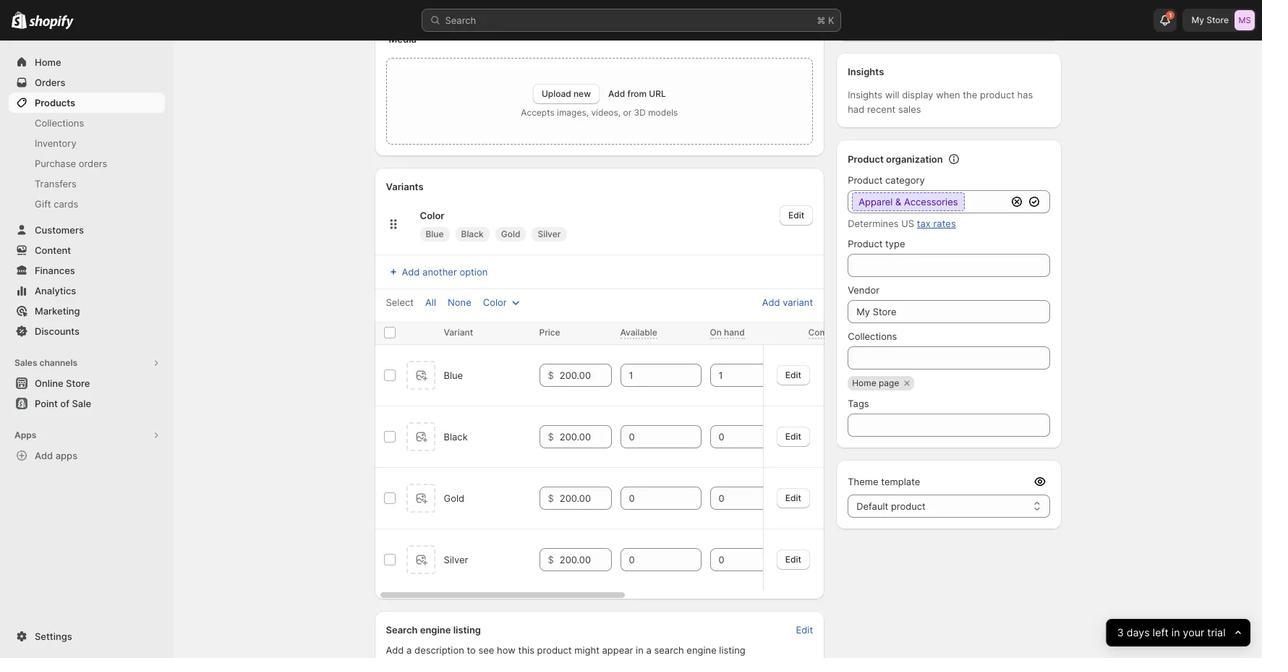 Task type: describe. For each thing, give the bounding box(es) containing it.
default
[[857, 501, 889, 512]]

online store
[[35, 378, 90, 389]]

options element for gold's edit link
[[444, 493, 465, 504]]

$ for blue
[[548, 370, 554, 381]]

apps
[[14, 430, 36, 441]]

1
[[1170, 12, 1173, 19]]

0 horizontal spatial shopify image
[[12, 11, 27, 29]]

upload
[[542, 88, 571, 99]]

add for add a description to see how this product might appear in a search engine listing
[[386, 645, 404, 656]]

another
[[423, 266, 457, 278]]

3 days left in your trial button
[[1107, 619, 1251, 647]]

finances link
[[9, 260, 165, 281]]

home for home page
[[853, 378, 877, 389]]

purchase orders
[[35, 158, 107, 169]]

online
[[35, 378, 63, 389]]

none button
[[439, 292, 480, 313]]

$ text field for black
[[560, 425, 612, 449]]

add for add variant
[[762, 297, 780, 308]]

home for home
[[35, 56, 61, 68]]

1 vertical spatial product
[[891, 501, 926, 512]]

sale
[[72, 398, 91, 410]]

settings
[[35, 631, 72, 643]]

add from url button
[[609, 88, 666, 99]]

images,
[[557, 107, 589, 118]]

to
[[467, 645, 476, 656]]

has
[[1018, 89, 1034, 101]]

committed
[[809, 327, 855, 338]]

of
[[60, 398, 69, 410]]

url
[[649, 88, 666, 99]]

edit inside edit dropdown button
[[789, 210, 805, 221]]

my
[[1192, 14, 1205, 25]]

new
[[574, 88, 591, 99]]

collections link
[[9, 113, 165, 133]]

color inside dropdown button
[[483, 297, 507, 308]]

customers
[[35, 224, 84, 236]]

transfers link
[[9, 174, 165, 194]]

edit inside edit button
[[796, 624, 813, 636]]

add another option button
[[377, 262, 497, 282]]

edit for black
[[786, 431, 802, 442]]

gift cards
[[35, 198, 78, 210]]

Vendor text field
[[848, 300, 1050, 323]]

vendor
[[848, 284, 880, 296]]

point of sale
[[35, 398, 91, 410]]

determines
[[848, 218, 899, 229]]

variants
[[386, 181, 424, 192]]

edit link for silver
[[777, 550, 811, 570]]

search for search engine listing
[[386, 624, 418, 636]]

sales channels button
[[9, 353, 165, 373]]

your
[[1184, 626, 1205, 639]]

1 vertical spatial black
[[444, 431, 468, 443]]

gift cards link
[[9, 194, 165, 214]]

marketing
[[35, 305, 80, 317]]

variant
[[783, 297, 813, 308]]

purchase orders link
[[9, 153, 165, 174]]

0 vertical spatial gold
[[501, 229, 521, 240]]

none
[[448, 297, 472, 308]]

1 a from the left
[[407, 645, 412, 656]]

product organization
[[848, 153, 943, 165]]

apps button
[[9, 425, 165, 446]]

price
[[539, 327, 561, 338]]

$ for silver
[[548, 554, 554, 566]]

$ for gold
[[548, 493, 554, 504]]

from
[[628, 88, 647, 99]]

finances
[[35, 265, 75, 276]]

edit link for gold
[[777, 488, 811, 508]]

Tags text field
[[848, 414, 1050, 437]]

home page
[[853, 378, 900, 389]]

products
[[35, 97, 75, 109]]

0 vertical spatial black
[[461, 229, 484, 240]]

see
[[479, 645, 495, 656]]

left
[[1153, 626, 1169, 639]]

theme
[[848, 476, 879, 488]]

videos,
[[591, 107, 621, 118]]

insights will display when the product has had recent sales
[[848, 89, 1034, 115]]

content
[[35, 245, 71, 256]]

transfers
[[35, 178, 77, 190]]

upload new
[[542, 88, 591, 99]]

accepts images, videos, or 3d models
[[521, 107, 678, 118]]

products link
[[9, 93, 165, 113]]

0 horizontal spatial color
[[420, 210, 445, 221]]

search for search
[[445, 14, 476, 26]]

online store button
[[0, 373, 174, 394]]

default product
[[857, 501, 926, 512]]

$ for black
[[548, 431, 554, 443]]

sales
[[899, 103, 922, 115]]

edit button
[[788, 620, 822, 640]]

category
[[886, 174, 925, 186]]

marketing link
[[9, 301, 165, 321]]

0 horizontal spatial engine
[[420, 624, 451, 636]]

options element for edit link related to blue
[[444, 370, 463, 381]]

description
[[415, 645, 464, 656]]

display
[[902, 89, 934, 101]]

product inside "insights will display when the product has had recent sales"
[[980, 89, 1015, 101]]

Product category text field
[[848, 190, 1007, 213]]

store for online store
[[66, 378, 90, 389]]

$ text field for gold
[[560, 487, 612, 510]]

0 horizontal spatial product
[[537, 645, 572, 656]]

add from url
[[609, 88, 666, 99]]

add apps
[[35, 450, 78, 462]]

appear
[[602, 645, 633, 656]]

orders
[[35, 77, 65, 88]]

my store image
[[1235, 10, 1255, 30]]

inventory link
[[9, 133, 165, 153]]

2 a from the left
[[647, 645, 652, 656]]

0 horizontal spatial in
[[636, 645, 644, 656]]

product for product type
[[848, 238, 883, 250]]

type
[[886, 238, 906, 250]]

might
[[575, 645, 600, 656]]

add variant button
[[754, 290, 822, 315]]

upload new button
[[533, 84, 600, 104]]

how
[[497, 645, 516, 656]]



Task type: locate. For each thing, give the bounding box(es) containing it.
1 horizontal spatial shopify image
[[29, 15, 74, 29]]

my store
[[1192, 14, 1229, 25]]

product right the in the top right of the page
[[980, 89, 1015, 101]]

store for my store
[[1207, 14, 1229, 25]]

tax rates link
[[917, 218, 956, 229]]

1 horizontal spatial store
[[1207, 14, 1229, 25]]

options element
[[444, 370, 463, 381], [444, 431, 468, 443], [444, 493, 465, 504], [444, 554, 468, 566]]

1 edit link from the top
[[777, 365, 811, 385]]

option
[[460, 266, 488, 278]]

online store link
[[9, 373, 165, 394]]

0 vertical spatial listing
[[453, 624, 481, 636]]

1 vertical spatial home
[[853, 378, 877, 389]]

search
[[445, 14, 476, 26], [386, 624, 418, 636]]

1 vertical spatial engine
[[687, 645, 717, 656]]

search engine listing
[[386, 624, 481, 636]]

4 options element from the top
[[444, 554, 468, 566]]

1 button
[[1154, 9, 1178, 32]]

options element containing silver
[[444, 554, 468, 566]]

shopify image
[[12, 11, 27, 29], [29, 15, 74, 29]]

1 vertical spatial color
[[483, 297, 507, 308]]

0 vertical spatial product
[[980, 89, 1015, 101]]

3 options element from the top
[[444, 493, 465, 504]]

product down product organization
[[848, 174, 883, 186]]

edit button
[[780, 206, 813, 226]]

add variant
[[762, 297, 813, 308]]

edit link for black
[[777, 427, 811, 447]]

analytics
[[35, 285, 76, 297]]

3d
[[634, 107, 646, 118]]

recent
[[868, 103, 896, 115]]

on
[[710, 327, 722, 338]]

1 $ from the top
[[548, 370, 554, 381]]

2 edit link from the top
[[777, 427, 811, 447]]

gold
[[501, 229, 521, 240], [444, 493, 465, 504]]

None number field
[[620, 364, 680, 387], [710, 364, 770, 387], [620, 425, 680, 449], [710, 425, 770, 449], [620, 487, 680, 510], [710, 487, 770, 510], [620, 548, 680, 572], [710, 548, 770, 572], [620, 364, 680, 387], [710, 364, 770, 387], [620, 425, 680, 449], [710, 425, 770, 449], [620, 487, 680, 510], [710, 487, 770, 510], [620, 548, 680, 572], [710, 548, 770, 572]]

orders link
[[9, 72, 165, 93]]

color right none
[[483, 297, 507, 308]]

engine up 'description'
[[420, 624, 451, 636]]

1 horizontal spatial home
[[853, 378, 877, 389]]

theme template
[[848, 476, 921, 488]]

0 horizontal spatial listing
[[453, 624, 481, 636]]

3 edit link from the top
[[777, 488, 811, 508]]

all button
[[417, 292, 445, 313]]

content link
[[9, 240, 165, 260]]

0 horizontal spatial gold
[[444, 493, 465, 504]]

days
[[1127, 626, 1151, 639]]

0 vertical spatial search
[[445, 14, 476, 26]]

collections up inventory
[[35, 117, 84, 129]]

3 days left in your trial
[[1118, 626, 1226, 639]]

add left apps
[[35, 450, 53, 462]]

apps
[[55, 450, 78, 462]]

1 $ text field from the top
[[560, 364, 612, 387]]

add left from
[[609, 88, 625, 99]]

1 horizontal spatial search
[[445, 14, 476, 26]]

color down variants
[[420, 210, 445, 221]]

insights for insights will display when the product has had recent sales
[[848, 89, 883, 101]]

add a description to see how this product might appear in a search engine listing
[[386, 645, 746, 656]]

home up orders
[[35, 56, 61, 68]]

0 vertical spatial engine
[[420, 624, 451, 636]]

1 options element from the top
[[444, 370, 463, 381]]

edit for gold
[[786, 492, 802, 503]]

or
[[623, 107, 632, 118]]

in inside dropdown button
[[1172, 626, 1181, 639]]

options element containing gold
[[444, 493, 465, 504]]

options element for edit link for black
[[444, 431, 468, 443]]

listing up to at the bottom left of the page
[[453, 624, 481, 636]]

0 vertical spatial $ text field
[[560, 364, 612, 387]]

product for product organization
[[848, 153, 884, 165]]

tax
[[917, 218, 931, 229]]

1 vertical spatial silver
[[444, 554, 468, 566]]

4 edit link from the top
[[777, 550, 811, 570]]

in right appear
[[636, 645, 644, 656]]

edit
[[789, 210, 805, 221], [786, 369, 802, 380], [786, 431, 802, 442], [786, 492, 802, 503], [786, 554, 802, 565], [796, 624, 813, 636]]

3 product from the top
[[848, 238, 883, 250]]

Product type text field
[[848, 254, 1050, 277]]

a left 'search'
[[647, 645, 652, 656]]

collections
[[35, 117, 84, 129], [848, 331, 898, 342]]

add left another
[[402, 266, 420, 278]]

3 $ from the top
[[548, 493, 554, 504]]

1 vertical spatial $ text field
[[560, 425, 612, 449]]

0 horizontal spatial silver
[[444, 554, 468, 566]]

$ text field for blue
[[560, 364, 612, 387]]

home link
[[9, 52, 165, 72]]

Collections text field
[[848, 347, 1050, 370]]

product category
[[848, 174, 925, 186]]

1 horizontal spatial gold
[[501, 229, 521, 240]]

listing right 'search'
[[720, 645, 746, 656]]

0 vertical spatial product
[[848, 153, 884, 165]]

hand
[[724, 327, 745, 338]]

1 vertical spatial gold
[[444, 493, 465, 504]]

0 vertical spatial in
[[1172, 626, 1181, 639]]

all
[[425, 297, 436, 308]]

home up tags
[[853, 378, 877, 389]]

1 product from the top
[[848, 153, 884, 165]]

2 vertical spatial product
[[537, 645, 572, 656]]

1 horizontal spatial a
[[647, 645, 652, 656]]

blue up the add another option button
[[426, 229, 444, 240]]

sales
[[14, 357, 37, 368]]

us
[[902, 218, 915, 229]]

2 product from the top
[[848, 174, 883, 186]]

will
[[885, 89, 900, 101]]

insights for insights
[[848, 66, 884, 77]]

0 vertical spatial silver
[[538, 229, 561, 240]]

engine
[[420, 624, 451, 636], [687, 645, 717, 656]]

on hand
[[710, 327, 745, 338]]

0 vertical spatial color
[[420, 210, 445, 221]]

$ text field
[[560, 364, 612, 387], [560, 425, 612, 449], [560, 487, 612, 510]]

1 horizontal spatial in
[[1172, 626, 1181, 639]]

the
[[963, 89, 978, 101]]

product up product category
[[848, 153, 884, 165]]

2 insights from the top
[[848, 89, 883, 101]]

engine right 'search'
[[687, 645, 717, 656]]

edit link for blue
[[777, 365, 811, 385]]

this
[[518, 645, 535, 656]]

store
[[1207, 14, 1229, 25], [66, 378, 90, 389]]

0 vertical spatial blue
[[426, 229, 444, 240]]

add for add another option
[[402, 266, 420, 278]]

available
[[620, 327, 658, 338]]

color button
[[474, 292, 532, 313]]

$
[[548, 370, 554, 381], [548, 431, 554, 443], [548, 493, 554, 504], [548, 554, 554, 566]]

store right my
[[1207, 14, 1229, 25]]

options element for silver edit link
[[444, 554, 468, 566]]

in right left
[[1172, 626, 1181, 639]]

add another option
[[402, 266, 488, 278]]

4 $ from the top
[[548, 554, 554, 566]]

1 horizontal spatial listing
[[720, 645, 746, 656]]

0 horizontal spatial home
[[35, 56, 61, 68]]

point
[[35, 398, 58, 410]]

had
[[848, 103, 865, 115]]

product
[[848, 153, 884, 165], [848, 174, 883, 186], [848, 238, 883, 250]]

1 horizontal spatial collections
[[848, 331, 898, 342]]

2 $ text field from the top
[[560, 425, 612, 449]]

1 vertical spatial listing
[[720, 645, 746, 656]]

3 $ text field from the top
[[560, 487, 612, 510]]

1 vertical spatial collections
[[848, 331, 898, 342]]

0 horizontal spatial store
[[66, 378, 90, 389]]

⌘
[[817, 14, 826, 26]]

accepts
[[521, 107, 555, 118]]

⌘ k
[[817, 14, 835, 26]]

add for add from url
[[609, 88, 625, 99]]

0 horizontal spatial a
[[407, 645, 412, 656]]

edit for silver
[[786, 554, 802, 565]]

options element containing black
[[444, 431, 468, 443]]

customers link
[[9, 220, 165, 240]]

2 horizontal spatial product
[[980, 89, 1015, 101]]

add
[[609, 88, 625, 99], [402, 266, 420, 278], [762, 297, 780, 308], [35, 450, 53, 462], [386, 645, 404, 656]]

gift
[[35, 198, 51, 210]]

silver
[[538, 229, 561, 240], [444, 554, 468, 566]]

store inside "link"
[[66, 378, 90, 389]]

point of sale button
[[0, 394, 174, 414]]

1 vertical spatial insights
[[848, 89, 883, 101]]

product for product category
[[848, 174, 883, 186]]

cards
[[54, 198, 78, 210]]

3
[[1118, 626, 1125, 639]]

0 horizontal spatial search
[[386, 624, 418, 636]]

1 horizontal spatial color
[[483, 297, 507, 308]]

add for add apps
[[35, 450, 53, 462]]

page
[[879, 378, 900, 389]]

1 vertical spatial search
[[386, 624, 418, 636]]

orders
[[79, 158, 107, 169]]

add apps button
[[9, 446, 165, 466]]

2 vertical spatial $ text field
[[560, 487, 612, 510]]

edit for blue
[[786, 369, 802, 380]]

blue down variant
[[444, 370, 463, 381]]

0 vertical spatial home
[[35, 56, 61, 68]]

2 vertical spatial product
[[848, 238, 883, 250]]

add left variant
[[762, 297, 780, 308]]

k
[[829, 14, 835, 26]]

organization
[[886, 153, 943, 165]]

media
[[389, 33, 417, 45]]

0 vertical spatial collections
[[35, 117, 84, 129]]

add down search engine listing
[[386, 645, 404, 656]]

options element containing blue
[[444, 370, 463, 381]]

a left 'description'
[[407, 645, 412, 656]]

product down template
[[891, 501, 926, 512]]

store up sale
[[66, 378, 90, 389]]

1 horizontal spatial silver
[[538, 229, 561, 240]]

1 vertical spatial in
[[636, 645, 644, 656]]

0 vertical spatial insights
[[848, 66, 884, 77]]

product right this
[[537, 645, 572, 656]]

1 insights from the top
[[848, 66, 884, 77]]

trial
[[1208, 626, 1226, 639]]

1 vertical spatial blue
[[444, 370, 463, 381]]

insights inside "insights will display when the product has had recent sales"
[[848, 89, 883, 101]]

1 horizontal spatial product
[[891, 501, 926, 512]]

collections up home page
[[848, 331, 898, 342]]

$ text field
[[560, 548, 612, 572]]

color
[[420, 210, 445, 221], [483, 297, 507, 308]]

search
[[654, 645, 684, 656]]

determines us tax rates
[[848, 218, 956, 229]]

discounts
[[35, 326, 80, 337]]

analytics link
[[9, 281, 165, 301]]

sales channels
[[14, 357, 78, 368]]

1 vertical spatial product
[[848, 174, 883, 186]]

1 vertical spatial store
[[66, 378, 90, 389]]

0 vertical spatial store
[[1207, 14, 1229, 25]]

insights
[[848, 66, 884, 77], [848, 89, 883, 101]]

product down determines on the top of the page
[[848, 238, 883, 250]]

2 $ from the top
[[548, 431, 554, 443]]

home page link
[[853, 376, 900, 391]]

2 options element from the top
[[444, 431, 468, 443]]

black
[[461, 229, 484, 240], [444, 431, 468, 443]]

1 horizontal spatial engine
[[687, 645, 717, 656]]

0 horizontal spatial collections
[[35, 117, 84, 129]]



Task type: vqa. For each thing, say whether or not it's contained in the screenshot.
tab list
no



